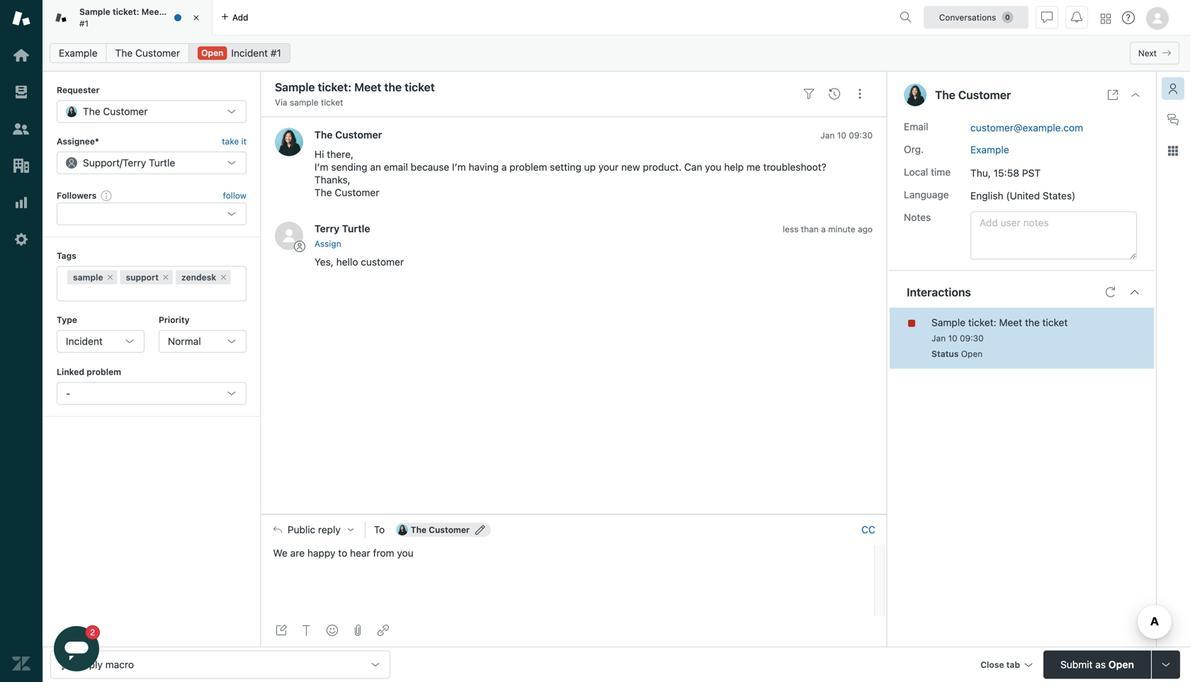 Task type: describe. For each thing, give the bounding box(es) containing it.
add link (cmd k) image
[[378, 625, 389, 636]]

incident for incident
[[66, 336, 103, 347]]

apply
[[77, 659, 103, 671]]

reporting image
[[12, 193, 30, 212]]

the customer link inside secondary element
[[106, 43, 189, 63]]

turtle inside the assignee* element
[[149, 157, 175, 168]]

because
[[411, 161, 449, 173]]

to
[[374, 524, 385, 536]]

jan inside sample ticket: meet the ticket jan 10 09:30 status open
[[932, 333, 946, 343]]

09:30 inside sample ticket: meet the ticket jan 10 09:30 status open
[[960, 333, 984, 343]]

public reply button
[[261, 515, 365, 545]]

jan 10 09:30 text field inside "conversationlabel" log
[[821, 130, 873, 140]]

customer@example.com
[[971, 122, 1084, 134]]

1 vertical spatial the customer link
[[315, 129, 382, 141]]

apps image
[[1168, 145, 1179, 157]]

1 i'm from the left
[[315, 161, 329, 173]]

sample ticket: meet the ticket #1
[[79, 7, 204, 28]]

local time
[[904, 166, 951, 178]]

close image
[[189, 11, 203, 25]]

type
[[57, 315, 77, 325]]

next button
[[1130, 42, 1180, 64]]

language
[[904, 189, 949, 201]]

an
[[370, 161, 381, 173]]

org.
[[904, 144, 924, 155]]

jan inside "conversationlabel" log
[[821, 130, 835, 140]]

we are happy to hear from you
[[273, 547, 414, 559]]

reply
[[318, 524, 341, 536]]

the inside hi there, i'm sending an email because i'm having a problem setting up your new product. can you help me troubleshoot? thanks, the customer
[[315, 187, 332, 198]]

thanks,
[[315, 174, 351, 186]]

follow button
[[223, 189, 247, 202]]

followers
[[57, 190, 97, 200]]

tabs tab list
[[43, 0, 894, 35]]

incident button
[[57, 330, 145, 353]]

customer left edit user 'image'
[[429, 525, 470, 535]]

tags
[[57, 251, 76, 261]]

Subject field
[[272, 79, 794, 96]]

via
[[275, 97, 287, 107]]

sample ticket: meet the ticket jan 10 09:30 status open
[[932, 317, 1068, 359]]

ticket: for sample ticket: meet the ticket #1
[[113, 7, 139, 17]]

me
[[747, 161, 761, 173]]

turtle inside terry turtle assign
[[342, 223, 370, 234]]

take it button
[[222, 134, 247, 149]]

from
[[373, 547, 394, 559]]

than
[[801, 224, 819, 234]]

customer up 'there,'
[[335, 129, 382, 141]]

1 horizontal spatial a
[[821, 224, 826, 234]]

status
[[932, 349, 959, 359]]

linked
[[57, 367, 84, 377]]

thu, 15:58 pst
[[971, 167, 1041, 179]]

views image
[[12, 83, 30, 101]]

less than a minute ago text field
[[783, 224, 873, 234]]

add
[[232, 12, 248, 22]]

requester element
[[57, 100, 247, 123]]

zendesk
[[181, 273, 216, 282]]

yes, hello customer
[[315, 256, 404, 268]]

close tab button
[[974, 651, 1038, 681]]

customer up customer@example.com
[[959, 88, 1011, 102]]

can
[[684, 161, 703, 173]]

you inside text field
[[397, 547, 414, 559]]

0 horizontal spatial problem
[[87, 367, 121, 377]]

the customer right customer@example.com icon
[[411, 525, 470, 535]]

assign
[[315, 239, 341, 249]]

less
[[783, 224, 799, 234]]

customer@example.com image
[[397, 524, 408, 536]]

open inside sample ticket: meet the ticket jan 10 09:30 status open
[[961, 349, 983, 359]]

view more details image
[[1108, 89, 1119, 101]]

email
[[384, 161, 408, 173]]

sample for sample ticket: meet the ticket #1
[[79, 7, 110, 17]]

the up hi
[[315, 129, 333, 141]]

priority
[[159, 315, 190, 325]]

a inside hi there, i'm sending an email because i'm having a problem setting up your new product. can you help me troubleshoot? thanks, the customer
[[502, 161, 507, 173]]

remove image
[[162, 273, 170, 282]]

there,
[[327, 148, 354, 160]]

sending
[[331, 161, 367, 173]]

meet for sample ticket: meet the ticket #1
[[141, 7, 162, 17]]

we
[[273, 547, 288, 559]]

0 horizontal spatial sample
[[73, 273, 103, 282]]

secondary element
[[43, 39, 1190, 67]]

#1 inside sample ticket: meet the ticket #1
[[79, 18, 89, 28]]

close
[[981, 660, 1004, 670]]

the customer inside secondary element
[[115, 47, 180, 59]]

events image
[[829, 88, 840, 100]]

conversations button
[[924, 6, 1029, 29]]

local
[[904, 166, 928, 178]]

submit as open
[[1061, 659, 1134, 671]]

1 vertical spatial ticket
[[321, 97, 343, 107]]

public reply
[[288, 524, 341, 536]]

remove image for zendesk
[[219, 273, 228, 282]]

notifications image
[[1071, 12, 1083, 23]]

macro
[[105, 659, 134, 671]]

1 vertical spatial jan 10 09:30 text field
[[932, 333, 984, 343]]

incident #1
[[231, 47, 281, 59]]

customer inside the customer link
[[135, 47, 180, 59]]

(united
[[1006, 190, 1040, 202]]

support
[[126, 273, 159, 282]]

setting
[[550, 161, 582, 173]]

-
[[66, 388, 70, 399]]

customers image
[[12, 120, 30, 138]]

hi there, i'm sending an email because i'm having a problem setting up your new product. can you help me troubleshoot? thanks, the customer
[[315, 148, 827, 198]]

up
[[584, 161, 596, 173]]

Add user notes text field
[[971, 212, 1137, 260]]

customer
[[361, 256, 404, 268]]

troubleshoot?
[[763, 161, 827, 173]]

format text image
[[301, 625, 312, 636]]

the right user image
[[935, 88, 956, 102]]

minute
[[828, 224, 856, 234]]

terry inside terry turtle assign
[[315, 223, 340, 234]]

zendesk support image
[[12, 9, 30, 28]]

the customer inside the requester element
[[83, 106, 148, 117]]

ticket for sample ticket: meet the ticket jan 10 09:30 status open
[[1043, 317, 1068, 328]]

terry turtle link
[[315, 223, 370, 234]]

zendesk products image
[[1101, 14, 1111, 24]]

ago
[[858, 224, 873, 234]]



Task type: locate. For each thing, give the bounding box(es) containing it.
0 vertical spatial ticket:
[[113, 7, 139, 17]]

the customer link down sample ticket: meet the ticket #1
[[106, 43, 189, 63]]

open inside secondary element
[[201, 48, 224, 58]]

followers element
[[57, 203, 247, 225]]

a right having
[[502, 161, 507, 173]]

normal button
[[159, 330, 247, 353]]

user image
[[904, 84, 927, 106]]

a
[[502, 161, 507, 173], [821, 224, 826, 234]]

support / terry turtle
[[83, 157, 175, 168]]

button displays agent's chat status as invisible. image
[[1042, 12, 1053, 23]]

sample inside sample ticket: meet the ticket jan 10 09:30 status open
[[932, 317, 966, 328]]

0 horizontal spatial example link
[[50, 43, 107, 63]]

1 vertical spatial open
[[961, 349, 983, 359]]

the customer inside "conversationlabel" log
[[315, 129, 382, 141]]

0 vertical spatial example
[[59, 47, 98, 59]]

1 vertical spatial meet
[[999, 317, 1023, 328]]

1 vertical spatial the
[[1025, 317, 1040, 328]]

remove image for sample
[[106, 273, 114, 282]]

customer
[[135, 47, 180, 59], [959, 88, 1011, 102], [103, 106, 148, 117], [335, 129, 382, 141], [335, 187, 379, 198], [429, 525, 470, 535]]

avatar image left hi
[[275, 128, 303, 156]]

open
[[201, 48, 224, 58], [961, 349, 983, 359], [1109, 659, 1134, 671]]

turtle up yes, hello customer
[[342, 223, 370, 234]]

hide composer image
[[568, 509, 580, 520]]

sample for sample ticket: meet the ticket jan 10 09:30 status open
[[932, 317, 966, 328]]

terry inside the assignee* element
[[123, 157, 146, 168]]

2 i'm from the left
[[452, 161, 466, 173]]

1 horizontal spatial you
[[705, 161, 722, 173]]

interactions
[[907, 286, 971, 299]]

1 horizontal spatial ticket
[[321, 97, 343, 107]]

the down thanks,
[[315, 187, 332, 198]]

1 horizontal spatial meet
[[999, 317, 1023, 328]]

09:30
[[849, 130, 873, 140], [960, 333, 984, 343]]

linked problem element
[[57, 382, 247, 405]]

1 horizontal spatial the
[[1025, 317, 1040, 328]]

sample
[[79, 7, 110, 17], [932, 317, 966, 328]]

0 vertical spatial example link
[[50, 43, 107, 63]]

follow
[[223, 191, 247, 201]]

1 horizontal spatial jan
[[932, 333, 946, 343]]

problem left setting
[[510, 161, 547, 173]]

ticket inside sample ticket: meet the ticket #1
[[181, 7, 204, 17]]

get started image
[[12, 46, 30, 64]]

cc
[[862, 524, 876, 536]]

10 inside sample ticket: meet the ticket jan 10 09:30 status open
[[948, 333, 958, 343]]

1 vertical spatial sample
[[73, 273, 103, 282]]

0 horizontal spatial ticket:
[[113, 7, 139, 17]]

2 horizontal spatial ticket
[[1043, 317, 1068, 328]]

example for top example link
[[59, 47, 98, 59]]

10 down events icon
[[837, 130, 847, 140]]

the inside sample ticket: meet the ticket #1
[[165, 7, 178, 17]]

#1
[[79, 18, 89, 28], [271, 47, 281, 59]]

1 vertical spatial incident
[[66, 336, 103, 347]]

customer down sample ticket: meet the ticket #1
[[135, 47, 180, 59]]

the
[[115, 47, 133, 59], [935, 88, 956, 102], [83, 106, 100, 117], [315, 129, 333, 141], [315, 187, 332, 198], [411, 525, 427, 535]]

0 vertical spatial the
[[165, 7, 178, 17]]

main element
[[0, 0, 43, 682]]

1 horizontal spatial example link
[[971, 144, 1009, 156]]

0 vertical spatial #1
[[79, 18, 89, 28]]

english (united states)
[[971, 190, 1076, 202]]

2 remove image from the left
[[219, 273, 228, 282]]

incident down type on the left of the page
[[66, 336, 103, 347]]

states)
[[1043, 190, 1076, 202]]

ticket for sample ticket: meet the ticket #1
[[181, 7, 204, 17]]

0 horizontal spatial jan
[[821, 130, 835, 140]]

#1 right zendesk support image
[[79, 18, 89, 28]]

customer down sending
[[335, 187, 379, 198]]

1 vertical spatial jan
[[932, 333, 946, 343]]

example link
[[50, 43, 107, 63], [971, 144, 1009, 156]]

example
[[59, 47, 98, 59], [971, 144, 1009, 156]]

add attachment image
[[352, 625, 364, 636]]

problem inside hi there, i'm sending an email because i'm having a problem setting up your new product. can you help me troubleshoot? thanks, the customer
[[510, 161, 547, 173]]

0 horizontal spatial 10
[[837, 130, 847, 140]]

terry right support
[[123, 157, 146, 168]]

1 vertical spatial terry
[[315, 223, 340, 234]]

tab
[[1007, 660, 1020, 670]]

organizations image
[[12, 157, 30, 175]]

conversationlabel log
[[261, 117, 887, 514]]

15:58
[[994, 167, 1020, 179]]

admin image
[[12, 230, 30, 249]]

1 horizontal spatial terry
[[315, 223, 340, 234]]

0 vertical spatial jan
[[821, 130, 835, 140]]

1 horizontal spatial example
[[971, 144, 1009, 156]]

remove image right zendesk
[[219, 273, 228, 282]]

0 vertical spatial sample
[[79, 7, 110, 17]]

1 horizontal spatial the customer link
[[315, 129, 382, 141]]

0 horizontal spatial i'm
[[315, 161, 329, 173]]

public
[[288, 524, 315, 536]]

0 vertical spatial avatar image
[[275, 128, 303, 156]]

1 horizontal spatial ticket:
[[968, 317, 997, 328]]

i'm down hi
[[315, 161, 329, 173]]

incident for incident #1
[[231, 47, 268, 59]]

ticket actions image
[[855, 88, 866, 100]]

open down close icon
[[201, 48, 224, 58]]

0 horizontal spatial #1
[[79, 18, 89, 28]]

meet inside sample ticket: meet the ticket jan 10 09:30 status open
[[999, 317, 1023, 328]]

jan 10 09:30
[[821, 130, 873, 140]]

0 horizontal spatial ticket
[[181, 7, 204, 17]]

the customer
[[115, 47, 180, 59], [935, 88, 1011, 102], [83, 106, 148, 117], [315, 129, 382, 141], [411, 525, 470, 535]]

via sample ticket
[[275, 97, 343, 107]]

example link up requester
[[50, 43, 107, 63]]

incident down add
[[231, 47, 268, 59]]

1 vertical spatial example
[[971, 144, 1009, 156]]

1 vertical spatial sample
[[932, 317, 966, 328]]

the down requester
[[83, 106, 100, 117]]

0 vertical spatial sample
[[290, 97, 319, 107]]

filter image
[[804, 88, 815, 100]]

0 vertical spatial ticket
[[181, 7, 204, 17]]

sample
[[290, 97, 319, 107], [73, 273, 103, 282]]

0 horizontal spatial incident
[[66, 336, 103, 347]]

having
[[469, 161, 499, 173]]

support
[[83, 157, 120, 168]]

Public reply composer text field
[[267, 545, 870, 575]]

2 avatar image from the top
[[275, 222, 303, 250]]

meet inside sample ticket: meet the ticket #1
[[141, 7, 162, 17]]

2 vertical spatial ticket
[[1043, 317, 1068, 328]]

1 vertical spatial ticket:
[[968, 317, 997, 328]]

happy
[[307, 547, 336, 559]]

#1 up via
[[271, 47, 281, 59]]

1 horizontal spatial #1
[[271, 47, 281, 59]]

time
[[931, 166, 951, 178]]

the customer down requester
[[83, 106, 148, 117]]

example for the bottom example link
[[971, 144, 1009, 156]]

info on adding followers image
[[101, 190, 112, 201]]

to
[[338, 547, 347, 559]]

help
[[724, 161, 744, 173]]

10 up status
[[948, 333, 958, 343]]

1 vertical spatial you
[[397, 547, 414, 559]]

yes,
[[315, 256, 334, 268]]

the for sample ticket: meet the ticket #1
[[165, 7, 178, 17]]

the right customer@example.com icon
[[411, 525, 427, 535]]

submit
[[1061, 659, 1093, 671]]

requester
[[57, 85, 100, 95]]

less than a minute ago
[[783, 224, 873, 234]]

10 inside "conversationlabel" log
[[837, 130, 847, 140]]

0 horizontal spatial sample
[[79, 7, 110, 17]]

cc button
[[862, 524, 876, 536]]

english
[[971, 190, 1004, 202]]

tab containing sample ticket: meet the ticket
[[43, 0, 213, 35]]

1 vertical spatial avatar image
[[275, 222, 303, 250]]

0 horizontal spatial remove image
[[106, 273, 114, 282]]

edit user image
[[476, 525, 485, 535]]

terry up assign
[[315, 223, 340, 234]]

hello
[[336, 256, 358, 268]]

1 avatar image from the top
[[275, 128, 303, 156]]

avatar image left assign
[[275, 222, 303, 250]]

conversations
[[939, 12, 996, 22]]

ticket inside sample ticket: meet the ticket jan 10 09:30 status open
[[1043, 317, 1068, 328]]

problem
[[510, 161, 547, 173], [87, 367, 121, 377]]

0 horizontal spatial example
[[59, 47, 98, 59]]

remove image left support
[[106, 273, 114, 282]]

displays possible ticket submission types image
[[1161, 659, 1172, 671]]

take it
[[222, 136, 247, 146]]

as
[[1096, 659, 1106, 671]]

0 vertical spatial jan 10 09:30 text field
[[821, 130, 873, 140]]

0 horizontal spatial open
[[201, 48, 224, 58]]

1 vertical spatial example link
[[971, 144, 1009, 156]]

the customer right user image
[[935, 88, 1011, 102]]

example link up thu,
[[971, 144, 1009, 156]]

apply macro
[[77, 659, 134, 671]]

0 horizontal spatial turtle
[[149, 157, 175, 168]]

meet
[[141, 7, 162, 17], [999, 317, 1023, 328]]

0 vertical spatial you
[[705, 161, 722, 173]]

Jan 10 09:30 text field
[[821, 130, 873, 140], [932, 333, 984, 343]]

sample right via
[[290, 97, 319, 107]]

zendesk image
[[12, 655, 30, 673]]

thu,
[[971, 167, 991, 179]]

insert emojis image
[[327, 625, 338, 636]]

customer inside the requester element
[[103, 106, 148, 117]]

1 vertical spatial 10
[[948, 333, 958, 343]]

are
[[290, 547, 305, 559]]

open right status
[[961, 349, 983, 359]]

example up thu,
[[971, 144, 1009, 156]]

0 vertical spatial turtle
[[149, 157, 175, 168]]

0 vertical spatial a
[[502, 161, 507, 173]]

customer context image
[[1168, 83, 1179, 94]]

0 horizontal spatial terry
[[123, 157, 146, 168]]

1 horizontal spatial open
[[961, 349, 983, 359]]

1 horizontal spatial turtle
[[342, 223, 370, 234]]

0 vertical spatial 10
[[837, 130, 847, 140]]

0 vertical spatial terry
[[123, 157, 146, 168]]

ticket
[[181, 7, 204, 17], [321, 97, 343, 107], [1043, 317, 1068, 328]]

you right 'can'
[[705, 161, 722, 173]]

1 horizontal spatial problem
[[510, 161, 547, 173]]

jan 10 09:30 text field up status
[[932, 333, 984, 343]]

assignee* element
[[57, 151, 247, 174]]

0 horizontal spatial a
[[502, 161, 507, 173]]

1 horizontal spatial incident
[[231, 47, 268, 59]]

ticket: for sample ticket: meet the ticket jan 10 09:30 status open
[[968, 317, 997, 328]]

the customer link up 'there,'
[[315, 129, 382, 141]]

get help image
[[1122, 11, 1135, 24]]

1 horizontal spatial remove image
[[219, 273, 228, 282]]

2 vertical spatial open
[[1109, 659, 1134, 671]]

take
[[222, 136, 239, 146]]

the inside secondary element
[[115, 47, 133, 59]]

next
[[1139, 48, 1157, 58]]

1 remove image from the left
[[106, 273, 114, 282]]

ticket: left close icon
[[113, 7, 139, 17]]

0 horizontal spatial meet
[[141, 7, 162, 17]]

i'm
[[315, 161, 329, 173], [452, 161, 466, 173]]

1 horizontal spatial 10
[[948, 333, 958, 343]]

draft mode image
[[276, 625, 287, 636]]

close image
[[1130, 89, 1142, 101]]

09:30 down "interactions"
[[960, 333, 984, 343]]

customer up support / terry turtle
[[103, 106, 148, 117]]

jan up status
[[932, 333, 946, 343]]

i'm left having
[[452, 161, 466, 173]]

incident inside popup button
[[66, 336, 103, 347]]

the customer up 'there,'
[[315, 129, 382, 141]]

turtle right /
[[149, 157, 175, 168]]

0 horizontal spatial the
[[165, 7, 178, 17]]

terry turtle assign
[[315, 223, 370, 249]]

1 vertical spatial #1
[[271, 47, 281, 59]]

email
[[904, 121, 929, 133]]

0 vertical spatial the customer link
[[106, 43, 189, 63]]

0 vertical spatial problem
[[510, 161, 547, 173]]

turtle
[[149, 157, 175, 168], [342, 223, 370, 234]]

meet for sample ticket: meet the ticket jan 10 09:30 status open
[[999, 317, 1023, 328]]

incident
[[231, 47, 268, 59], [66, 336, 103, 347]]

0 vertical spatial meet
[[141, 7, 162, 17]]

assignee*
[[57, 136, 99, 146]]

0 horizontal spatial you
[[397, 547, 414, 559]]

1 vertical spatial problem
[[87, 367, 121, 377]]

09:30 inside "conversationlabel" log
[[849, 130, 873, 140]]

the customer link
[[106, 43, 189, 63], [315, 129, 382, 141]]

example inside secondary element
[[59, 47, 98, 59]]

it
[[241, 136, 247, 146]]

10
[[837, 130, 847, 140], [948, 333, 958, 343]]

problem down incident popup button
[[87, 367, 121, 377]]

the inside the requester element
[[83, 106, 100, 117]]

#1 inside secondary element
[[271, 47, 281, 59]]

ticket: down "interactions"
[[968, 317, 997, 328]]

ticket: inside sample ticket: meet the ticket #1
[[113, 7, 139, 17]]

1 horizontal spatial sample
[[932, 317, 966, 328]]

0 vertical spatial 09:30
[[849, 130, 873, 140]]

your
[[599, 161, 619, 173]]

the for sample ticket: meet the ticket jan 10 09:30 status open
[[1025, 317, 1040, 328]]

jan down events icon
[[821, 130, 835, 140]]

you right from
[[397, 547, 414, 559]]

you
[[705, 161, 722, 173], [397, 547, 414, 559]]

hear
[[350, 547, 370, 559]]

jan 10 09:30 text field down events icon
[[821, 130, 873, 140]]

product.
[[643, 161, 682, 173]]

pst
[[1022, 167, 1041, 179]]

0 vertical spatial incident
[[231, 47, 268, 59]]

1 horizontal spatial i'm
[[452, 161, 466, 173]]

example up requester
[[59, 47, 98, 59]]

avatar image
[[275, 128, 303, 156], [275, 222, 303, 250]]

linked problem
[[57, 367, 121, 377]]

2 horizontal spatial open
[[1109, 659, 1134, 671]]

incident inside secondary element
[[231, 47, 268, 59]]

/
[[120, 157, 123, 168]]

customer inside hi there, i'm sending an email because i'm having a problem setting up your new product. can you help me troubleshoot? thanks, the customer
[[335, 187, 379, 198]]

terry
[[123, 157, 146, 168], [315, 223, 340, 234]]

notes
[[904, 212, 931, 223]]

1 horizontal spatial 09:30
[[960, 333, 984, 343]]

09:30 down 'ticket actions' image
[[849, 130, 873, 140]]

ticket: inside sample ticket: meet the ticket jan 10 09:30 status open
[[968, 317, 997, 328]]

tab
[[43, 0, 213, 35]]

the inside sample ticket: meet the ticket jan 10 09:30 status open
[[1025, 317, 1040, 328]]

normal
[[168, 336, 201, 347]]

1 horizontal spatial jan 10 09:30 text field
[[932, 333, 984, 343]]

0 horizontal spatial jan 10 09:30 text field
[[821, 130, 873, 140]]

open right as
[[1109, 659, 1134, 671]]

a right than
[[821, 224, 826, 234]]

you inside hi there, i'm sending an email because i'm having a problem setting up your new product. can you help me troubleshoot? thanks, the customer
[[705, 161, 722, 173]]

sample inside sample ticket: meet the ticket #1
[[79, 7, 110, 17]]

remove image
[[106, 273, 114, 282], [219, 273, 228, 282]]

1 vertical spatial a
[[821, 224, 826, 234]]

1 vertical spatial 09:30
[[960, 333, 984, 343]]

0 horizontal spatial the customer link
[[106, 43, 189, 63]]

sample down tags
[[73, 273, 103, 282]]

assign button
[[315, 238, 341, 250]]

the down sample ticket: meet the ticket #1
[[115, 47, 133, 59]]

0 horizontal spatial 09:30
[[849, 130, 873, 140]]

1 horizontal spatial sample
[[290, 97, 319, 107]]

1 vertical spatial turtle
[[342, 223, 370, 234]]

0 vertical spatial open
[[201, 48, 224, 58]]

the customer down sample ticket: meet the ticket #1
[[115, 47, 180, 59]]

new
[[621, 161, 640, 173]]



Task type: vqa. For each thing, say whether or not it's contained in the screenshot.
as
yes



